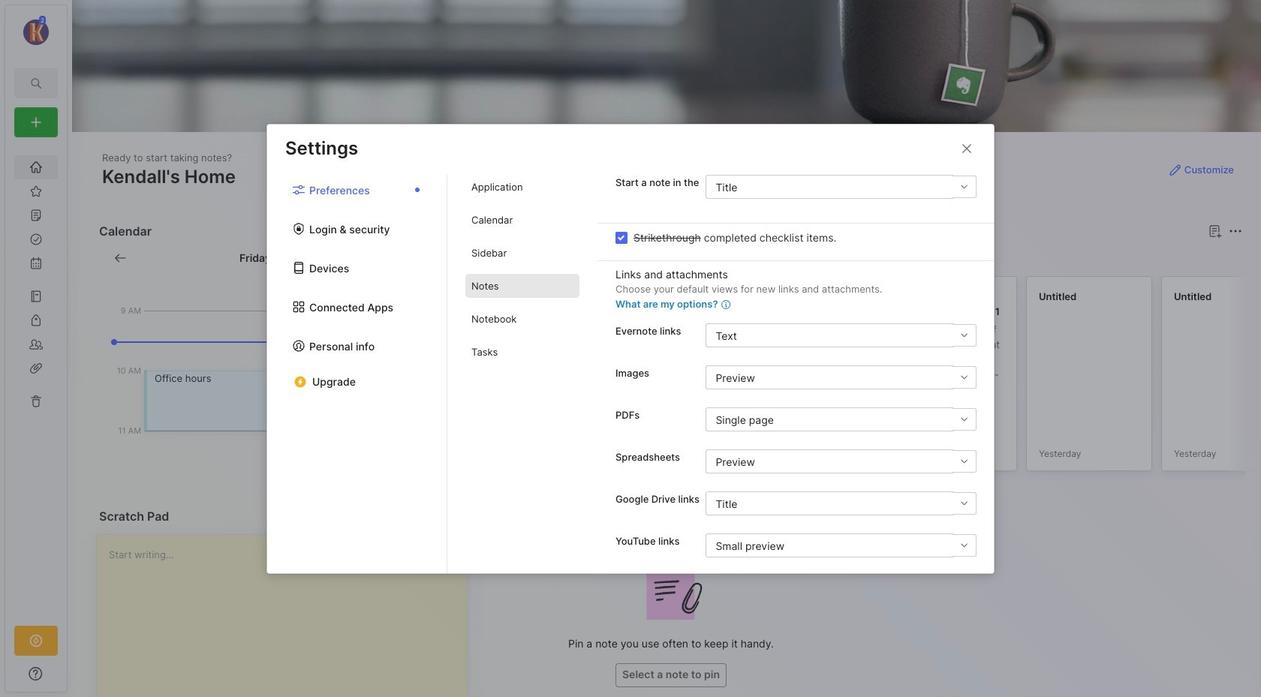 Task type: describe. For each thing, give the bounding box(es) containing it.
Choose default view option for Spreadsheets field
[[706, 450, 976, 474]]

tree inside main element
[[5, 146, 67, 613]]

upgrade image
[[27, 632, 45, 650]]

Select57 checkbox
[[616, 232, 628, 244]]

home image
[[29, 160, 44, 175]]

Choose default view option for YouTube links field
[[706, 534, 976, 558]]

edit search image
[[27, 74, 45, 92]]

Choose default view option for Images field
[[706, 366, 976, 390]]

Start a new note in the body or title. field
[[706, 175, 976, 199]]



Task type: locate. For each thing, give the bounding box(es) containing it.
Choose default view option for Evernote links field
[[706, 324, 976, 348]]

tab
[[466, 175, 580, 199], [466, 208, 580, 232], [466, 241, 580, 265], [489, 249, 533, 267], [539, 249, 600, 267], [466, 274, 580, 298], [466, 307, 580, 331], [466, 340, 580, 364]]

main element
[[0, 0, 72, 698]]

tree
[[5, 146, 67, 613]]

Start writing… text field
[[109, 536, 466, 698]]

row group
[[486, 276, 1262, 481]]

Choose default view option for Google Drive links field
[[706, 492, 976, 516]]

close image
[[958, 139, 976, 157]]

tab list
[[267, 175, 448, 573], [448, 175, 598, 573], [489, 249, 1241, 267]]

Choose default view option for PDFs field
[[706, 408, 976, 432]]



Task type: vqa. For each thing, say whether or not it's contained in the screenshot.
Choose default view option for Evernote links field in the right of the page
yes



